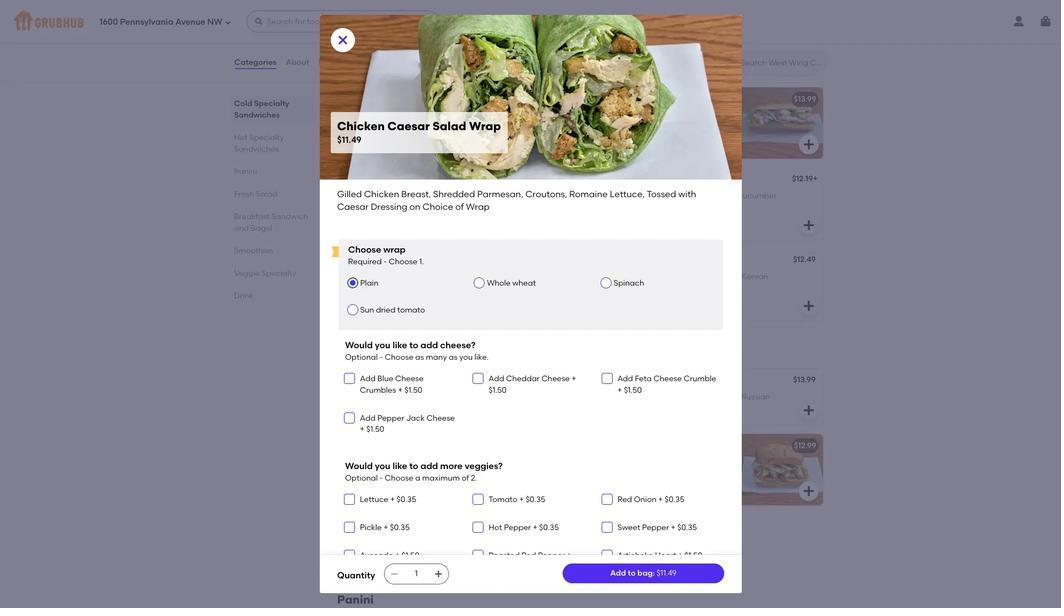 Task type: vqa. For each thing, say whether or not it's contained in the screenshot.
first $6.49 from right
no



Task type: describe. For each thing, give the bounding box(es) containing it.
like for cheese?
[[393, 340, 407, 351]]

1 horizontal spatial tossed
[[647, 189, 676, 200]]

would for would you like to add more veggies?
[[345, 461, 373, 472]]

sandwich up jalapeno
[[442, 377, 479, 386]]

1 vertical spatial shredded
[[429, 272, 466, 281]]

bagel
[[251, 224, 272, 233]]

cold up turkey breast, provolone, avocado, lettuce, tomato, mayo on sub roll.
[[640, 14, 658, 23]]

bread. for veggie
[[640, 202, 664, 212]]

roll. inside turkey breast, provolone, avocado, lettuce, tomato, mayo on sub roll.
[[703, 41, 716, 50]]

tomato,
[[661, 191, 692, 200]]

bbq
[[592, 283, 609, 292]]

beef, for sandwich
[[626, 392, 645, 401]]

avocado, lettuce, tomato, red onion, cucumber on choice of bread.
[[592, 191, 777, 212]]

+ inside add cheddar cheese + $1.50
[[572, 374, 576, 384]]

sub inside turkey breast, provolone, avocado, lettuce, tomato, mayo on sub roll.
[[688, 41, 701, 50]]

categories button
[[234, 43, 277, 82]]

hot roast beef, melted jalapeno havarti, horseradish and worcestershire sauce on toasted sub.
[[346, 392, 539, 413]]

sub.
[[487, 403, 502, 413]]

add for more
[[421, 461, 438, 472]]

chicken left breast
[[619, 441, 650, 451]]

add for add blue cheese crumbles
[[360, 374, 376, 384]]

wrap inside chicken caesar salad wrap $11.49
[[469, 120, 501, 133]]

0 horizontal spatial parmesan,
[[346, 283, 386, 292]]

sandwich left $12.99 at bottom
[[742, 441, 780, 451]]

feta
[[635, 374, 652, 384]]

sandwich inside breakfast sandwich and bagel
[[271, 212, 308, 221]]

categories
[[234, 58, 277, 67]]

on inside crispy bacon, lettuce, tomato, mayo on toasted choice of bread.
[[484, 29, 493, 39]]

- inside would you like to add cheese? optional - choose as many as you like.
[[380, 353, 383, 362]]

to for more
[[409, 461, 418, 472]]

veggie specialty
[[234, 269, 296, 278]]

roast for beef,
[[361, 392, 380, 401]]

2.
[[471, 474, 477, 483]]

honey
[[592, 272, 616, 281]]

1 horizontal spatial croutons,
[[525, 189, 567, 200]]

chicken up plain
[[346, 256, 377, 266]]

would for would you like to add cheese?
[[345, 340, 373, 351]]

pepper for add
[[377, 414, 404, 423]]

lettuce, inside crispy bacon, lettuce, tomato, mayo on toasted choice of bread.
[[399, 29, 428, 39]]

specialty for cold specialty sandwiches tab
[[254, 99, 289, 108]]

rye. inside hot corn beef, melted swiss, sauerkraut, russian dressing on toasted rye.
[[667, 403, 681, 413]]

pickle
[[360, 523, 382, 533]]

veggies?
[[465, 461, 503, 472]]

tomato, inside smoked turkey, crispy bacon, avocado, lettuce, tomato, red onion, mayo on sub roll.
[[659, 121, 689, 131]]

1 vertical spatial breast,
[[402, 272, 428, 281]]

tasty turkey cold sandwich image
[[741, 7, 823, 78]]

toasted inside hot beef pastrami, melted swiss, homemade coleslaw, russian dressing on toasted rye.
[[457, 468, 486, 477]]

dressing inside hot beef pastrami, melted swiss, homemade coleslaw, russian dressing on toasted rye.
[[413, 468, 444, 477]]

cheese for +
[[542, 374, 570, 384]]

cold for blt cold sandwich
[[361, 14, 380, 23]]

caesar up "tomato"
[[423, 294, 450, 303]]

on inside hot corn beef, melted swiss, sauerkraut, russian dressing on toasted rye.
[[625, 403, 635, 413]]

sauce,
[[610, 283, 636, 292]]

on inside hot beef pastrami, melted swiss, homemade coleslaw, russian dressing on toasted rye.
[[446, 468, 455, 477]]

$14.39
[[547, 175, 570, 185]]

+ $1.50
[[396, 386, 422, 395]]

lettuce, inside turkey breast, provolone, avocado, lettuce, tomato, mayo on sub roll.
[[592, 41, 620, 50]]

tomato
[[397, 306, 425, 315]]

caesar down wrap at the left top of the page
[[379, 256, 406, 266]]

0 vertical spatial dressing
[[371, 201, 407, 212]]

roll. inside "hot roast beef and roast turkey breast, melted provolone, russian dressing on toasted sub roll."
[[508, 549, 521, 558]]

maximum
[[422, 474, 460, 483]]

panini inside 'tab'
[[234, 167, 257, 176]]

add for add cheddar cheese + $1.50
[[489, 374, 504, 384]]

1 horizontal spatial romaine
[[569, 189, 608, 200]]

0 vertical spatial parmesan,
[[477, 189, 523, 200]]

add for add to bag: $11.49
[[610, 569, 626, 578]]

chicken down italian cold sandwich
[[364, 189, 399, 200]]

choice inside ham, turkey, crispy bacon, lettuce, tomato, mayo on toasted choice of bread.
[[388, 121, 413, 131]]

club
[[346, 95, 364, 104]]

roast
[[361, 377, 383, 386]]

$1.50 right heart
[[685, 551, 703, 561]]

hot specialty sandwiches tab
[[234, 132, 311, 155]]

0 vertical spatial breast,
[[401, 189, 431, 200]]

fresh salad
[[234, 190, 277, 199]]

required
[[348, 257, 382, 266]]

smoothies tab
[[234, 245, 311, 257]]

roasted
[[489, 551, 520, 561]]

add for add pepper jack  cheese + $1.50
[[360, 414, 376, 423]]

turkey inside turkey breast, provolone, avocado, lettuce, tomato, mayo on sub roll.
[[592, 29, 616, 39]]

turkey
[[439, 538, 462, 547]]

choose up required
[[348, 245, 381, 255]]

0 vertical spatial $11.49
[[546, 13, 567, 22]]

$1.50 inside add pepper jack  cheese + $1.50
[[366, 425, 384, 434]]

chicken caesar salad wrap $11.49
[[337, 120, 501, 145]]

hot inside hot roast beef, melted jalapeno havarti, horseradish and worcestershire sauce on toasted sub.
[[346, 392, 359, 401]]

and inside breakfast sandwich and bagel
[[234, 224, 249, 233]]

jack
[[406, 414, 425, 423]]

chicken down choose wrap required - choose 1.
[[369, 272, 400, 281]]

sandwiches for the hot specialty sandwiches 'tab'
[[234, 145, 279, 154]]

choice inside honey maple turkey, avocado, spinach, korean bbq sauce, mayo on choice of wrap
[[671, 283, 698, 292]]

salad for chicken caesar salad wrap $11.49
[[433, 120, 466, 133]]

melted for on
[[418, 457, 444, 466]]

sub inside smoked turkey, crispy bacon, avocado, lettuce, tomato, red onion, mayo on sub roll.
[[626, 133, 640, 142]]

cold specialty sandwiches
[[234, 99, 289, 120]]

roasted red pepper +
[[489, 551, 571, 561]]

$0.35 up artichoke heart + $1.50
[[677, 523, 697, 533]]

turkey,
[[643, 272, 669, 281]]

1 vertical spatial dressing
[[346, 305, 378, 315]]

many
[[426, 353, 447, 362]]

add to bag: $11.49
[[610, 569, 677, 578]]

pennsylvania
[[120, 17, 173, 27]]

focaccia
[[690, 441, 725, 451]]

0 horizontal spatial red
[[522, 551, 536, 561]]

$1.50 up input item quantity number field
[[402, 551, 420, 561]]

cobbie
[[592, 95, 620, 104]]

crispy for club cold sandwich
[[394, 110, 416, 120]]

1 vertical spatial hot specialty sandwiches
[[337, 344, 488, 357]]

salad inside tab
[[256, 190, 277, 199]]

veggie specialty tab
[[234, 268, 311, 279]]

turkey breast, provolone, avocado, lettuce, tomato, mayo on sub roll.
[[592, 29, 722, 50]]

lettuce, inside ham, turkey, crispy bacon, lettuce, tomato, mayo on toasted choice of bread.
[[446, 110, 474, 120]]

hot pepper + $0.35
[[489, 523, 559, 533]]

specialty for the hot specialty sandwiches 'tab'
[[249, 133, 284, 142]]

$0.35 down a
[[397, 495, 416, 504]]

2 vertical spatial sandwiches
[[418, 344, 488, 357]]

hot corn beef, melted swiss, sauerkraut, russian dressing on toasted rye.
[[592, 392, 770, 413]]

swiss,
[[675, 392, 696, 401]]

0 horizontal spatial with
[[406, 294, 421, 303]]

jalapeno
[[404, 377, 440, 386]]

fresh
[[234, 190, 254, 199]]

sun
[[360, 306, 374, 315]]

melted for toasted
[[647, 392, 673, 401]]

of inside ham, turkey, crispy bacon, lettuce, tomato, mayo on toasted choice of bread.
[[415, 121, 422, 131]]

russian inside hot corn beef, melted swiss, sauerkraut, russian dressing on toasted rye.
[[742, 392, 770, 401]]

sub inside "hot roast beef and roast turkey breast, melted provolone, russian dressing on toasted sub roll."
[[493, 549, 506, 558]]

mayo inside turkey breast, provolone, avocado, lettuce, tomato, mayo on sub roll.
[[654, 41, 675, 50]]

$1.50 inside add feta cheese crumble + $1.50
[[624, 386, 642, 395]]

0 vertical spatial gilled
[[337, 189, 362, 200]]

search icon image
[[723, 56, 736, 69]]

russian inside "hot roast beef and roast turkey breast, melted provolone, russian dressing on toasted sub roll."
[[387, 549, 416, 558]]

like for more
[[393, 461, 407, 472]]

more
[[440, 461, 463, 472]]

toasted inside hot corn beef, melted swiss, sauerkraut, russian dressing on toasted rye.
[[637, 403, 665, 413]]

1 horizontal spatial with
[[678, 189, 696, 200]]

grilled chicken breast on focaccia hot sandwich image
[[741, 434, 823, 506]]

russian inside hot beef pastrami, melted swiss, homemade coleslaw, russian dressing on toasted rye.
[[382, 468, 411, 477]]

tomato, inside ham, turkey, crispy bacon, lettuce, tomato, mayo on toasted choice of bread.
[[476, 110, 506, 120]]

- inside would you like to add more veggies? optional - choose a maximum of 2.
[[380, 474, 383, 483]]

a
[[415, 474, 420, 483]]

drink
[[234, 291, 253, 301]]

add pepper jack  cheese + $1.50
[[360, 414, 455, 434]]

avocado, inside honey maple turkey, avocado, spinach, korean bbq sauce, mayo on choice of wrap
[[670, 272, 706, 281]]

grilled
[[592, 441, 617, 451]]

0 vertical spatial gilled chicken breast, shredded parmesan, croutons, romaine lettuce, tossed with caesar dressing on choice of wrap
[[337, 189, 699, 212]]

$11.49 inside chicken caesar salad wrap $11.49
[[337, 135, 362, 145]]

wrap inside honey maple turkey, avocado, spinach, korean bbq sauce, mayo on choice of wrap
[[709, 283, 730, 292]]

1 horizontal spatial red
[[618, 495, 632, 504]]

pepper for sweet
[[642, 523, 669, 533]]

heart
[[655, 551, 676, 561]]

sandwiches for cold specialty sandwiches tab
[[234, 110, 279, 120]]

choose inside would you like to add more veggies? optional - choose a maximum of 2.
[[385, 474, 414, 483]]

0 vertical spatial turkey
[[614, 14, 638, 23]]

corn
[[607, 392, 624, 401]]

$0.35 right pickle
[[390, 523, 410, 533]]

cheese inside add pepper jack  cheese + $1.50
[[427, 414, 455, 423]]

whole
[[487, 279, 511, 288]]

breakfast sandwich and bagel
[[234, 212, 308, 233]]

breakfast
[[234, 212, 269, 221]]

2 horizontal spatial $11.49
[[657, 569, 677, 578]]

crispy
[[346, 29, 370, 39]]

$0.35 right onion
[[665, 495, 685, 504]]

sandwich up smoked turkey, crispy bacon, avocado, lettuce, tomato, red onion, mayo on sub roll.
[[642, 95, 679, 104]]

maple
[[618, 272, 641, 281]]

dressing inside hot corn beef, melted swiss, sauerkraut, russian dressing on toasted rye.
[[592, 403, 623, 413]]

cheese for crumble
[[654, 374, 682, 384]]

swiss,
[[446, 457, 468, 466]]

italian
[[346, 175, 370, 185]]

crispy bacon, lettuce, tomato, mayo on toasted choice of bread.
[[346, 29, 524, 50]]

+ inside add feta cheese crumble + $1.50
[[618, 386, 622, 395]]

$0.35 up hot pepper + $0.35
[[526, 495, 545, 504]]

whole wheat
[[487, 279, 536, 288]]

cheese?
[[440, 340, 476, 351]]

on inside smoked turkey, crispy bacon, avocado, lettuce, tomato, red onion, mayo on sub roll.
[[615, 133, 625, 142]]

and inside hot roast beef, melted jalapeno havarti, horseradish and worcestershire sauce on toasted sub.
[[346, 403, 361, 413]]

cold for club cold sandwich
[[366, 95, 384, 104]]

red inside avocado, lettuce, tomato, red onion, cucumber on choice of bread.
[[694, 191, 709, 200]]

sandwich up chicken caesar salad wrap $11.49
[[386, 95, 423, 104]]

club cold sandwich
[[346, 95, 423, 104]]

hot roast beef jalapeno sandwich
[[346, 377, 479, 386]]

francisco
[[362, 522, 399, 532]]

mayo
[[638, 283, 658, 292]]

horseradish
[[496, 392, 539, 401]]

main navigation navigation
[[0, 0, 1061, 43]]

bacon, for club
[[418, 110, 444, 120]]

about button
[[285, 43, 310, 82]]

lettuce, inside smoked turkey, crispy bacon, avocado, lettuce, tomato, red onion, mayo on sub roll.
[[629, 121, 657, 131]]

caesar down 'italian'
[[337, 201, 369, 212]]

$13.49
[[547, 521, 570, 530]]

bread. inside ham, turkey, crispy bacon, lettuce, tomato, mayo on toasted choice of bread.
[[424, 121, 449, 131]]

and inside "hot roast beef and roast turkey breast, melted provolone, russian dressing on toasted sub roll."
[[401, 538, 416, 547]]

artichoke heart + $1.50
[[618, 551, 703, 561]]

reviews button
[[318, 43, 350, 82]]

$13.99 for hot roast beef, melted jalapeno havarti, horseradish and worcestershire sauce on toasted sub.
[[547, 376, 570, 385]]

avenue
[[175, 17, 205, 27]]

sauerkraut,
[[697, 392, 740, 401]]

of inside crispy bacon, lettuce, tomato, mayo on toasted choice of bread.
[[373, 41, 380, 50]]

0 vertical spatial choice
[[423, 201, 453, 212]]

cobbie cold sandwich
[[592, 95, 679, 104]]

bag:
[[638, 569, 655, 578]]

tomato + $0.35
[[489, 495, 545, 504]]

tasty turkey cold sandwich
[[592, 14, 697, 23]]

san
[[346, 522, 360, 532]]

turkey, for smoked
[[624, 110, 649, 120]]

hot roast beef and roast turkey breast, melted provolone, russian dressing on toasted sub roll.
[[346, 538, 521, 558]]

specialty up blue on the left
[[361, 344, 416, 357]]

of inside avocado, lettuce, tomato, red onion, cucumber on choice of bread.
[[631, 202, 638, 212]]

onion,
[[710, 191, 735, 200]]

honey maple turkey, avocado, spinach, korean bbq sauce, mayo on choice of wrap
[[592, 272, 769, 292]]

ham, turkey, crispy bacon, lettuce, tomato, mayo on toasted choice of bread.
[[346, 110, 529, 131]]

on inside hot roast beef, melted jalapeno havarti, horseradish and worcestershire sauce on toasted sub.
[[445, 403, 454, 413]]

rye. inside hot beef pastrami, melted swiss, homemade coleslaw, russian dressing on toasted rye.
[[488, 468, 501, 477]]

sandwich down chicken caesar salad wrap $11.49
[[392, 175, 429, 185]]

pepper down $13.49
[[538, 551, 565, 561]]

tomato, inside crispy bacon, lettuce, tomato, mayo on toasted choice of bread.
[[429, 29, 459, 39]]

worcestershire
[[363, 403, 418, 413]]

$12.49 for $12.49
[[793, 255, 816, 264]]

$12.99
[[794, 441, 816, 451]]



Task type: locate. For each thing, give the bounding box(es) containing it.
1 horizontal spatial turkey,
[[624, 110, 649, 120]]

- up blue on the left
[[380, 353, 383, 362]]

cheese down sauce
[[427, 414, 455, 423]]

0 horizontal spatial bacon,
[[371, 29, 398, 39]]

on inside ham, turkey, crispy bacon, lettuce, tomato, mayo on toasted choice of bread.
[[346, 121, 355, 131]]

toasted inside "hot roast beef and roast turkey breast, melted provolone, russian dressing on toasted sub roll."
[[462, 549, 491, 558]]

cheddar
[[506, 374, 540, 384]]

beef, down rueben hot sandwich
[[626, 392, 645, 401]]

you up "lettuce + $0.35"
[[375, 461, 391, 472]]

1 vertical spatial provolone,
[[346, 549, 385, 558]]

2 horizontal spatial bread.
[[640, 202, 664, 212]]

hot inside 'tab'
[[234, 133, 247, 142]]

to
[[409, 340, 418, 351], [409, 461, 418, 472], [628, 569, 636, 578]]

cheese inside add feta cheese crumble + $1.50
[[654, 374, 682, 384]]

to up a
[[409, 461, 418, 472]]

hot inside "hot roast beef and roast turkey breast, melted provolone, russian dressing on toasted sub roll."
[[346, 538, 359, 547]]

$12.49
[[544, 94, 567, 103], [793, 255, 816, 264]]

chicken down club
[[337, 120, 385, 133]]

cold right club
[[366, 95, 384, 104]]

and down san francisco hot sandwich
[[401, 538, 416, 547]]

cobbie cold sandwich image
[[741, 88, 823, 159]]

panini tab
[[234, 166, 311, 178]]

1 vertical spatial choice
[[671, 283, 698, 292]]

2 horizontal spatial sub
[[688, 41, 701, 50]]

rye. down homemade
[[488, 468, 501, 477]]

2 horizontal spatial and
[[401, 538, 416, 547]]

hot inside hot beef pastrami, melted swiss, homemade coleslaw, russian dressing on toasted rye.
[[346, 457, 359, 466]]

1 vertical spatial rye.
[[488, 468, 501, 477]]

optional inside would you like to add more veggies? optional - choose a maximum of 2.
[[345, 474, 378, 483]]

0 vertical spatial optional
[[345, 353, 378, 362]]

choose up beef
[[385, 353, 414, 362]]

to inside would you like to add more veggies? optional - choose a maximum of 2.
[[409, 461, 418, 472]]

0 vertical spatial sandwiches
[[234, 110, 279, 120]]

bread.
[[382, 41, 407, 50], [424, 121, 449, 131], [640, 202, 664, 212]]

0 horizontal spatial croutons,
[[388, 283, 424, 292]]

Search West Wing Cafe - Penn Ave search field
[[739, 58, 824, 68]]

russian down "pastrami,"
[[382, 468, 411, 477]]

quantity
[[337, 571, 375, 581]]

dressing inside "hot roast beef and roast turkey breast, melted provolone, russian dressing on toasted sub roll."
[[417, 549, 449, 558]]

1 horizontal spatial veggie
[[592, 175, 618, 185]]

1 horizontal spatial avocado,
[[670, 272, 706, 281]]

add inside add pepper jack  cheese + $1.50
[[360, 414, 376, 423]]

homemade
[[469, 457, 513, 466]]

choice for blt cold sandwich
[[346, 41, 371, 50]]

0 horizontal spatial roll.
[[508, 549, 521, 558]]

1 turkey, from the left
[[368, 110, 393, 120]]

gilled
[[337, 189, 362, 200], [346, 272, 368, 281]]

0 vertical spatial shredded
[[433, 189, 475, 200]]

veggie for veggie
[[592, 175, 618, 185]]

0 horizontal spatial provolone,
[[346, 549, 385, 558]]

drink tab
[[234, 290, 311, 302]]

1 vertical spatial veggie
[[234, 269, 260, 278]]

sandwiches up jalapeno
[[418, 344, 488, 357]]

cold right cobbie
[[622, 95, 640, 104]]

add inside add blue cheese crumbles
[[360, 374, 376, 384]]

specialty for veggie specialty tab
[[261, 269, 296, 278]]

1 vertical spatial dressing
[[413, 468, 444, 477]]

tomato, inside turkey breast, provolone, avocado, lettuce, tomato, mayo on sub roll.
[[622, 41, 652, 50]]

breast, inside turkey breast, provolone, avocado, lettuce, tomato, mayo on sub roll.
[[618, 29, 644, 39]]

specialty up drink 'tab'
[[261, 269, 296, 278]]

Input item quantity number field
[[404, 564, 429, 584]]

$1.50
[[404, 386, 422, 395], [489, 386, 507, 395], [624, 386, 642, 395], [366, 425, 384, 434], [402, 551, 420, 561], [685, 551, 703, 561]]

cheese for crumbles
[[395, 374, 424, 384]]

cheese right feta on the bottom of page
[[654, 374, 682, 384]]

2 vertical spatial russian
[[387, 549, 416, 558]]

1 horizontal spatial crispy
[[651, 110, 673, 120]]

add for cheese?
[[421, 340, 438, 351]]

provolone, inside turkey breast, provolone, avocado, lettuce, tomato, mayo on sub roll.
[[646, 29, 685, 39]]

sauce
[[420, 403, 443, 413]]

turkey, for ham,
[[368, 110, 393, 120]]

add inside add cheddar cheese + $1.50
[[489, 374, 504, 384]]

cheese up + $1.50
[[395, 374, 424, 384]]

would down "sun"
[[345, 340, 373, 351]]

smoked turkey, crispy bacon, avocado, lettuce, tomato, red onion, mayo on sub roll.
[[592, 110, 728, 142]]

italian cold sandwich
[[346, 175, 429, 185]]

- down wrap at the left top of the page
[[384, 257, 387, 266]]

0 horizontal spatial hot specialty sandwiches
[[234, 133, 284, 154]]

2 crispy from the left
[[651, 110, 673, 120]]

wrap
[[469, 120, 501, 133], [466, 201, 490, 212], [432, 256, 453, 266], [709, 283, 730, 292], [429, 305, 449, 315]]

bread. for blt cold sandwich
[[382, 41, 407, 50]]

$12.49 for $12.49 +
[[544, 94, 567, 103]]

2 vertical spatial $11.49
[[657, 569, 677, 578]]

0 horizontal spatial crispy
[[394, 110, 416, 120]]

wheat
[[513, 279, 536, 288]]

on inside avocado, lettuce, tomato, red onion, cucumber on choice of bread.
[[592, 202, 602, 212]]

0 horizontal spatial salad
[[256, 190, 277, 199]]

beef, up worcestershire
[[382, 392, 401, 401]]

melted for sauce
[[403, 392, 429, 401]]

rye.
[[667, 403, 681, 413], [488, 468, 501, 477]]

sandwich up hot corn beef, melted swiss, sauerkraut, russian dressing on toasted rye.
[[638, 377, 676, 386]]

grilled chicken breast on focaccia hot sandwich
[[592, 441, 780, 451]]

sandwich up turkey breast, provolone, avocado, lettuce, tomato, mayo on sub roll.
[[660, 14, 697, 23]]

roll.
[[703, 41, 716, 50], [642, 133, 655, 142], [508, 549, 521, 558]]

you for optional
[[375, 340, 391, 351]]

avocado, inside turkey breast, provolone, avocado, lettuce, tomato, mayo on sub roll.
[[687, 29, 722, 39]]

and down breakfast
[[234, 224, 249, 233]]

pepper inside add pepper jack  cheese + $1.50
[[377, 414, 404, 423]]

1 vertical spatial $11.49
[[337, 135, 362, 145]]

to left bag:
[[628, 569, 636, 578]]

beef inside "hot roast beef and roast turkey breast, melted provolone, russian dressing on toasted sub roll."
[[382, 538, 399, 547]]

cold right 'italian'
[[372, 175, 390, 185]]

2 vertical spatial sub
[[493, 549, 506, 558]]

choice inside crispy bacon, lettuce, tomato, mayo on toasted choice of bread.
[[346, 41, 371, 50]]

choose down "pastrami,"
[[385, 474, 414, 483]]

$1.50 right beef
[[404, 386, 422, 395]]

1 vertical spatial would
[[345, 461, 373, 472]]

caesar down club cold sandwich
[[388, 120, 430, 133]]

1 vertical spatial salad
[[256, 190, 277, 199]]

0 horizontal spatial panini
[[234, 167, 257, 176]]

bacon, up "red"
[[675, 110, 701, 120]]

specialty inside cold specialty sandwiches
[[254, 99, 289, 108]]

turkey, down cobbie cold sandwich
[[624, 110, 649, 120]]

1 horizontal spatial $12.49
[[793, 255, 816, 264]]

add blue cheese crumbles
[[360, 374, 424, 395]]

cold right blt at the left top of page
[[361, 14, 380, 23]]

pastrami,
[[380, 457, 416, 466]]

melted down hot roast beef jalapeno sandwich
[[403, 392, 429, 401]]

1 horizontal spatial beef,
[[626, 392, 645, 401]]

red right roasted
[[522, 551, 536, 561]]

1 beef, from the left
[[382, 392, 401, 401]]

0 vertical spatial to
[[409, 340, 418, 351]]

smoked
[[592, 110, 622, 120]]

choice
[[423, 201, 453, 212], [671, 283, 698, 292], [391, 305, 418, 315]]

havarti,
[[466, 392, 494, 401]]

svg image
[[1039, 15, 1052, 28], [254, 17, 263, 26], [225, 19, 231, 26], [336, 34, 349, 47], [556, 57, 569, 70], [556, 138, 569, 151], [802, 300, 815, 313], [802, 404, 815, 417], [346, 415, 353, 421], [802, 485, 815, 498], [346, 496, 353, 503], [604, 496, 610, 503], [604, 524, 610, 531], [604, 553, 610, 559], [390, 570, 399, 579]]

to inside would you like to add cheese? optional - choose as many as you like.
[[409, 340, 418, 351]]

1 optional from the top
[[345, 353, 378, 362]]

veggie right $14.39
[[592, 175, 618, 185]]

toasted inside ham, turkey, crispy bacon, lettuce, tomato, mayo on toasted choice of bread.
[[357, 121, 386, 131]]

cheese inside add blue cheese crumbles
[[395, 374, 424, 384]]

chicken inside chicken caesar salad wrap $11.49
[[337, 120, 385, 133]]

1 vertical spatial breast,
[[463, 538, 489, 547]]

to for cheese?
[[409, 340, 418, 351]]

specialty inside 'tab'
[[249, 133, 284, 142]]

on inside turkey breast, provolone, avocado, lettuce, tomato, mayo on sub roll.
[[677, 41, 686, 50]]

salad
[[433, 120, 466, 133], [256, 190, 277, 199], [408, 256, 430, 266]]

caesar inside chicken caesar salad wrap $11.49
[[388, 120, 430, 133]]

of inside would you like to add more veggies? optional - choose a maximum of 2.
[[462, 474, 469, 483]]

1 as from the left
[[415, 353, 424, 362]]

$11.49 down ham,
[[337, 135, 362, 145]]

on inside "hot roast beef and roast turkey breast, melted provolone, russian dressing on toasted sub roll."
[[451, 549, 460, 558]]

2 add from the top
[[421, 461, 438, 472]]

beef
[[361, 457, 378, 466], [382, 538, 399, 547]]

1 vertical spatial gilled chicken breast, shredded parmesan, croutons, romaine lettuce, tossed with caesar dressing on choice of wrap
[[346, 272, 466, 315]]

0 vertical spatial -
[[384, 257, 387, 266]]

bacon, down club cold sandwich
[[418, 110, 444, 120]]

0 vertical spatial tossed
[[647, 189, 676, 200]]

sandwich up "hot roast beef and roast turkey breast, melted provolone, russian dressing on toasted sub roll." at the bottom left
[[417, 522, 454, 532]]

fresh salad tab
[[234, 189, 311, 200]]

melted inside "hot roast beef and roast turkey breast, melted provolone, russian dressing on toasted sub roll."
[[491, 538, 518, 547]]

1 vertical spatial sandwiches
[[234, 145, 279, 154]]

1 vertical spatial with
[[406, 294, 421, 303]]

roast down pickle
[[361, 538, 380, 547]]

tomato
[[489, 495, 517, 504]]

0 vertical spatial avocado,
[[687, 29, 722, 39]]

$12.19 +
[[792, 174, 818, 184]]

$11.49 +
[[546, 13, 572, 22]]

sandwich up crispy bacon, lettuce, tomato, mayo on toasted choice of bread.
[[381, 14, 419, 23]]

2 horizontal spatial roll.
[[703, 41, 716, 50]]

cheese right cheddar
[[542, 374, 570, 384]]

1 crispy from the left
[[394, 110, 416, 120]]

ham,
[[346, 110, 366, 120]]

crumbles
[[360, 386, 396, 395]]

1 vertical spatial red
[[618, 495, 632, 504]]

sandwich down fresh salad tab
[[271, 212, 308, 221]]

1 would from the top
[[345, 340, 373, 351]]

+ inside add pepper jack  cheese + $1.50
[[360, 425, 365, 434]]

romaine down chicken caesar salad wrap in the top left of the page
[[426, 283, 459, 292]]

toasted inside crispy bacon, lettuce, tomato, mayo on toasted choice of bread.
[[495, 29, 524, 39]]

choose wrap required - choose 1.
[[348, 245, 424, 266]]

optional inside would you like to add cheese? optional - choose as many as you like.
[[345, 353, 378, 362]]

tasty
[[592, 14, 612, 23]]

2 horizontal spatial salad
[[433, 120, 466, 133]]

2 vertical spatial roll.
[[508, 549, 521, 558]]

0 horizontal spatial romaine
[[426, 283, 459, 292]]

1 vertical spatial -
[[380, 353, 383, 362]]

bacon, inside ham, turkey, crispy bacon, lettuce, tomato, mayo on toasted choice of bread.
[[418, 110, 444, 120]]

$1.50 inside add cheddar cheese + $1.50
[[489, 386, 507, 395]]

1 vertical spatial panini
[[337, 593, 374, 607]]

2 vertical spatial to
[[628, 569, 636, 578]]

veggie for veggie specialty
[[234, 269, 260, 278]]

choice for veggie
[[603, 202, 629, 212]]

beef inside hot beef pastrami, melted swiss, homemade coleslaw, russian dressing on toasted rye.
[[361, 457, 378, 466]]

+
[[567, 13, 572, 22], [567, 94, 572, 103], [813, 174, 818, 184], [572, 374, 576, 384], [398, 386, 403, 395], [618, 386, 622, 395], [360, 425, 365, 434], [390, 495, 395, 504], [519, 495, 524, 504], [658, 495, 663, 504], [384, 523, 388, 533], [533, 523, 537, 533], [671, 523, 676, 533], [395, 551, 400, 561], [567, 551, 571, 561], [678, 551, 683, 561]]

rye. down swiss,
[[667, 403, 681, 413]]

hot specialty sandwiches inside the hot specialty sandwiches 'tab'
[[234, 133, 284, 154]]

$13.99 for hot corn beef, melted swiss, sauerkraut, russian dressing on toasted rye.
[[793, 376, 816, 385]]

with
[[678, 189, 696, 200], [406, 294, 421, 303]]

roll. inside smoked turkey, crispy bacon, avocado, lettuce, tomato, red onion, mayo on sub roll.
[[642, 133, 655, 142]]

cucumber
[[737, 191, 777, 200]]

bacon,
[[371, 29, 398, 39], [418, 110, 444, 120], [675, 110, 701, 120]]

2 horizontal spatial red
[[694, 191, 709, 200]]

1 vertical spatial croutons,
[[388, 283, 424, 292]]

roast down roast at the left bottom of page
[[361, 392, 380, 401]]

sandwiches
[[234, 110, 279, 120], [234, 145, 279, 154], [418, 344, 488, 357]]

reviews
[[319, 58, 349, 67]]

dressing down italian cold sandwich
[[371, 201, 407, 212]]

jalapeno
[[431, 392, 464, 401]]

1 vertical spatial romaine
[[426, 283, 459, 292]]

beef, for beef
[[382, 392, 401, 401]]

would inside would you like to add more veggies? optional - choose a maximum of 2.
[[345, 461, 373, 472]]

turkey
[[614, 14, 638, 23], [592, 29, 616, 39]]

1 horizontal spatial beef
[[382, 538, 399, 547]]

provolone, down tasty turkey cold sandwich
[[646, 29, 685, 39]]

1 vertical spatial optional
[[345, 474, 378, 483]]

1 vertical spatial parmesan,
[[346, 283, 386, 292]]

cheese inside add cheddar cheese + $1.50
[[542, 374, 570, 384]]

turkey right tasty on the right top
[[614, 14, 638, 23]]

hot inside hot corn beef, melted swiss, sauerkraut, russian dressing on toasted rye.
[[592, 392, 606, 401]]

0 vertical spatial breast,
[[618, 29, 644, 39]]

lettuce,
[[399, 29, 428, 39], [592, 41, 620, 50], [446, 110, 474, 120], [629, 121, 657, 131]]

1 vertical spatial avocado,
[[670, 272, 706, 281]]

1 horizontal spatial as
[[449, 353, 458, 362]]

would inside would you like to add cheese? optional - choose as many as you like.
[[345, 340, 373, 351]]

lettuce
[[360, 495, 388, 504]]

add down 'artichoke'
[[610, 569, 626, 578]]

0 vertical spatial croutons,
[[525, 189, 567, 200]]

0 vertical spatial bread.
[[382, 41, 407, 50]]

0 horizontal spatial and
[[234, 224, 249, 233]]

2 beef, from the left
[[626, 392, 645, 401]]

would you like to add more veggies? optional - choose a maximum of 2.
[[345, 461, 503, 483]]

pepper for hot
[[504, 523, 531, 533]]

chicken caesar salad wrap
[[346, 256, 453, 266]]

blt cold sandwich
[[346, 14, 419, 23]]

$1.50 up sub.
[[489, 386, 507, 395]]

caesar
[[388, 120, 430, 133], [337, 201, 369, 212], [379, 256, 406, 266], [423, 294, 450, 303]]

0 horizontal spatial avocado,
[[592, 121, 627, 131]]

bacon, inside crispy bacon, lettuce, tomato, mayo on toasted choice of bread.
[[371, 29, 398, 39]]

0 horizontal spatial beef,
[[382, 392, 401, 401]]

like
[[393, 340, 407, 351], [393, 461, 407, 472]]

$0.35 up roasted red pepper +
[[539, 523, 559, 533]]

chicken caesar salad wrap image
[[494, 249, 577, 321]]

1 add from the top
[[421, 340, 438, 351]]

of inside honey maple turkey, avocado, spinach, korean bbq sauce, mayo on choice of wrap
[[700, 283, 707, 292]]

0 horizontal spatial avocado,
[[592, 191, 627, 200]]

toasted inside hot roast beef, melted jalapeno havarti, horseradish and worcestershire sauce on toasted sub.
[[456, 403, 485, 413]]

provolone, inside "hot roast beef and roast turkey breast, melted provolone, russian dressing on toasted sub roll."
[[346, 549, 385, 558]]

add feta cheese crumble + $1.50
[[618, 374, 716, 395]]

panini down quantity in the bottom left of the page
[[337, 593, 374, 607]]

would
[[345, 340, 373, 351], [345, 461, 373, 472]]

cold inside cold specialty sandwiches
[[234, 99, 252, 108]]

sandwich
[[381, 14, 419, 23], [660, 14, 697, 23], [386, 95, 423, 104], [642, 95, 679, 104], [392, 175, 429, 185], [271, 212, 308, 221], [442, 377, 479, 386], [638, 377, 676, 386], [742, 441, 780, 451], [417, 522, 454, 532]]

gilled chicken breast, shredded parmesan, croutons, romaine lettuce, tossed with caesar dressing on choice of wrap down $14.39
[[337, 189, 699, 212]]

russian
[[742, 392, 770, 401], [382, 468, 411, 477], [387, 549, 416, 558]]

2 vertical spatial choice
[[603, 202, 629, 212]]

0 horizontal spatial as
[[415, 353, 424, 362]]

svg image
[[802, 57, 815, 70], [802, 138, 815, 151], [802, 219, 815, 232], [346, 375, 353, 382], [475, 375, 482, 382], [604, 375, 610, 382], [475, 496, 482, 503], [346, 524, 353, 531], [475, 524, 482, 531], [556, 550, 569, 563], [346, 553, 353, 559], [475, 553, 482, 559], [434, 570, 443, 579]]

add cheddar cheese + $1.50
[[489, 374, 576, 395]]

- up "lettuce + $0.35"
[[380, 474, 383, 483]]

1 vertical spatial add
[[421, 461, 438, 472]]

1 vertical spatial choice
[[388, 121, 413, 131]]

sweet pepper + $0.35
[[618, 523, 697, 533]]

cold
[[361, 14, 380, 23], [640, 14, 658, 23], [366, 95, 384, 104], [622, 95, 640, 104], [234, 99, 252, 108], [372, 175, 390, 185]]

- inside choose wrap required - choose 1.
[[384, 257, 387, 266]]

optional
[[345, 353, 378, 362], [345, 474, 378, 483]]

salad for chicken caesar salad wrap
[[408, 256, 430, 266]]

bacon, down blt cold sandwich
[[371, 29, 398, 39]]

0 vertical spatial sub
[[688, 41, 701, 50]]

gilled down required
[[346, 272, 368, 281]]

red
[[691, 121, 703, 131]]

beef, inside hot corn beef, melted swiss, sauerkraut, russian dressing on toasted rye.
[[626, 392, 645, 401]]

add inside would you like to add more veggies? optional - choose a maximum of 2.
[[421, 461, 438, 472]]

1 vertical spatial and
[[346, 403, 361, 413]]

choose down wrap at the left top of the page
[[389, 257, 417, 266]]

breakfast sandwich and bagel tab
[[234, 211, 311, 234]]

0 vertical spatial dressing
[[592, 403, 623, 413]]

roast left turkey
[[418, 538, 437, 547]]

2 turkey, from the left
[[624, 110, 649, 120]]

1 vertical spatial gilled
[[346, 272, 368, 281]]

$11.49 down heart
[[657, 569, 677, 578]]

breast, inside "hot roast beef and roast turkey breast, melted provolone, russian dressing on toasted sub roll."
[[463, 538, 489, 547]]

0 horizontal spatial choice
[[391, 305, 418, 315]]

breast, right turkey
[[463, 538, 489, 547]]

mayo inside crispy bacon, lettuce, tomato, mayo on toasted choice of bread.
[[461, 29, 482, 39]]

pepper right sweet
[[642, 523, 669, 533]]

breast, down tasty turkey cold sandwich
[[618, 29, 644, 39]]

italian cold sandwich image
[[494, 168, 577, 240]]

spinach
[[614, 279, 644, 288]]

1 horizontal spatial panini
[[337, 593, 374, 607]]

croutons,
[[525, 189, 567, 200], [388, 283, 424, 292]]

0 vertical spatial provolone,
[[646, 29, 685, 39]]

choose
[[348, 245, 381, 255], [389, 257, 417, 266], [385, 353, 414, 362], [385, 474, 414, 483]]

and down the crumbles
[[346, 403, 361, 413]]

provolone, up quantity in the bottom left of the page
[[346, 549, 385, 558]]

lettuce, inside avocado, lettuce, tomato, red onion, cucumber on choice of bread.
[[629, 191, 660, 200]]

like down the sun dried tomato
[[393, 340, 407, 351]]

1 vertical spatial tossed
[[378, 294, 404, 303]]

add left feta on the bottom of page
[[618, 374, 633, 384]]

choose inside would you like to add cheese? optional - choose as many as you like.
[[385, 353, 414, 362]]

sandwiches inside cold specialty sandwiches
[[234, 110, 279, 120]]

bacon, for cobbie
[[675, 110, 701, 120]]

1 horizontal spatial choice
[[388, 121, 413, 131]]

rueben
[[592, 377, 621, 386]]

you up blue on the left
[[375, 340, 391, 351]]

russian up input item quantity number field
[[387, 549, 416, 558]]

you inside would you like to add more veggies? optional - choose a maximum of 2.
[[375, 461, 391, 472]]

beef up 'coleslaw,'
[[361, 457, 378, 466]]

-
[[384, 257, 387, 266], [380, 353, 383, 362], [380, 474, 383, 483]]

bread. inside crispy bacon, lettuce, tomato, mayo on toasted choice of bread.
[[382, 41, 407, 50]]

mayo inside smoked turkey, crispy bacon, avocado, lettuce, tomato, red onion, mayo on sub roll.
[[592, 133, 613, 142]]

veggie inside tab
[[234, 269, 260, 278]]

tomato,
[[429, 29, 459, 39], [622, 41, 652, 50], [476, 110, 506, 120], [659, 121, 689, 131]]

avocado, inside smoked turkey, crispy bacon, avocado, lettuce, tomato, red onion, mayo on sub roll.
[[592, 121, 627, 131]]

1 horizontal spatial and
[[346, 403, 361, 413]]

mayo inside ham, turkey, crispy bacon, lettuce, tomato, mayo on toasted choice of bread.
[[508, 110, 529, 120]]

avocado, inside avocado, lettuce, tomato, red onion, cucumber on choice of bread.
[[592, 191, 627, 200]]

$1.50 down feta on the bottom of page
[[624, 386, 642, 395]]

1 like from the top
[[393, 340, 407, 351]]

dried
[[376, 306, 396, 315]]

2 as from the left
[[449, 353, 458, 362]]

smoothies
[[234, 246, 273, 256]]

2 horizontal spatial bacon,
[[675, 110, 701, 120]]

crispy for cobbie cold sandwich
[[651, 110, 673, 120]]

beef up avocado + $1.50
[[382, 538, 399, 547]]

pepper down worcestershire
[[377, 414, 404, 423]]

hot beef pastrami, melted swiss, homemade coleslaw, russian dressing on toasted rye.
[[346, 457, 513, 477]]

add inside would you like to add cheese? optional - choose as many as you like.
[[421, 340, 438, 351]]

crumble
[[684, 374, 716, 384]]

1.
[[419, 257, 424, 266]]

0 horizontal spatial $12.49
[[544, 94, 567, 103]]

0 vertical spatial panini
[[234, 167, 257, 176]]

2 vertical spatial bread.
[[640, 202, 664, 212]]

melted inside hot roast beef, melted jalapeno havarti, horseradish and worcestershire sauce on toasted sub.
[[403, 392, 429, 401]]

0 vertical spatial romaine
[[569, 189, 608, 200]]

beef, inside hot roast beef, melted jalapeno havarti, horseradish and worcestershire sauce on toasted sub.
[[382, 392, 401, 401]]

to down "tomato"
[[409, 340, 418, 351]]

0 vertical spatial like
[[393, 340, 407, 351]]

cold for cobbie cold sandwich
[[622, 95, 640, 104]]

1 horizontal spatial $11.49
[[546, 13, 567, 22]]

dressing down plain
[[346, 305, 378, 315]]

you for veggies?
[[375, 461, 391, 472]]

on
[[484, 29, 493, 39], [677, 41, 686, 50], [346, 121, 355, 131], [615, 133, 625, 142], [410, 201, 421, 212], [592, 202, 602, 212], [660, 283, 670, 292], [380, 305, 389, 315], [445, 403, 454, 413], [625, 403, 635, 413], [678, 441, 688, 451], [446, 468, 455, 477], [451, 549, 460, 558]]

2 would from the top
[[345, 461, 373, 472]]

$1.50 down worcestershire
[[366, 425, 384, 434]]

cold down categories button
[[234, 99, 252, 108]]

2 like from the top
[[393, 461, 407, 472]]

cold for italian cold sandwich
[[372, 175, 390, 185]]

romaine
[[569, 189, 608, 200], [426, 283, 459, 292]]

tossed
[[647, 189, 676, 200], [378, 294, 404, 303]]

add
[[360, 374, 376, 384], [489, 374, 504, 384], [618, 374, 633, 384], [360, 414, 376, 423], [610, 569, 626, 578]]

on inside honey maple turkey, avocado, spinach, korean bbq sauce, mayo on choice of wrap
[[660, 283, 670, 292]]

turkey, down club cold sandwich
[[368, 110, 393, 120]]

sandwiches up the hot specialty sandwiches 'tab'
[[234, 110, 279, 120]]

provolone,
[[646, 29, 685, 39], [346, 549, 385, 558]]

breast, down the 1. on the left of the page
[[402, 272, 428, 281]]

veggie up the drink
[[234, 269, 260, 278]]

turkey, inside smoked turkey, crispy bacon, avocado, lettuce, tomato, red onion, mayo on sub roll.
[[624, 110, 649, 120]]

onion,
[[705, 121, 728, 131]]

1 horizontal spatial roll.
[[642, 133, 655, 142]]

red left onion,
[[694, 191, 709, 200]]

1 horizontal spatial rye.
[[667, 403, 681, 413]]

plain
[[360, 279, 379, 288]]

cold specialty sandwiches tab
[[234, 98, 311, 121]]

melted up maximum at the bottom left
[[418, 457, 444, 466]]

sandwiches up panini 'tab' in the top of the page
[[234, 145, 279, 154]]

2 optional from the top
[[345, 474, 378, 483]]

add inside add feta cheese crumble + $1.50
[[618, 374, 633, 384]]

would up lettuce
[[345, 461, 373, 472]]

add for add feta cheese crumble + $1.50
[[618, 374, 633, 384]]

1 vertical spatial roll.
[[642, 133, 655, 142]]

1 horizontal spatial sub
[[626, 133, 640, 142]]

add up many
[[421, 340, 438, 351]]

with up "tomato"
[[406, 294, 421, 303]]

1 vertical spatial you
[[459, 353, 473, 362]]

panini up fresh
[[234, 167, 257, 176]]

sub
[[688, 41, 701, 50], [626, 133, 640, 142], [493, 549, 506, 558]]

like.
[[475, 353, 489, 362]]

roast for beef
[[361, 538, 380, 547]]

with left onion,
[[678, 189, 696, 200]]

2 vertical spatial salad
[[408, 256, 430, 266]]

optional up roast at the left bottom of page
[[345, 353, 378, 362]]

dressing
[[371, 201, 407, 212], [346, 305, 378, 315]]

add up maximum at the bottom left
[[421, 461, 438, 472]]

sandwiches inside 'tab'
[[234, 145, 279, 154]]



